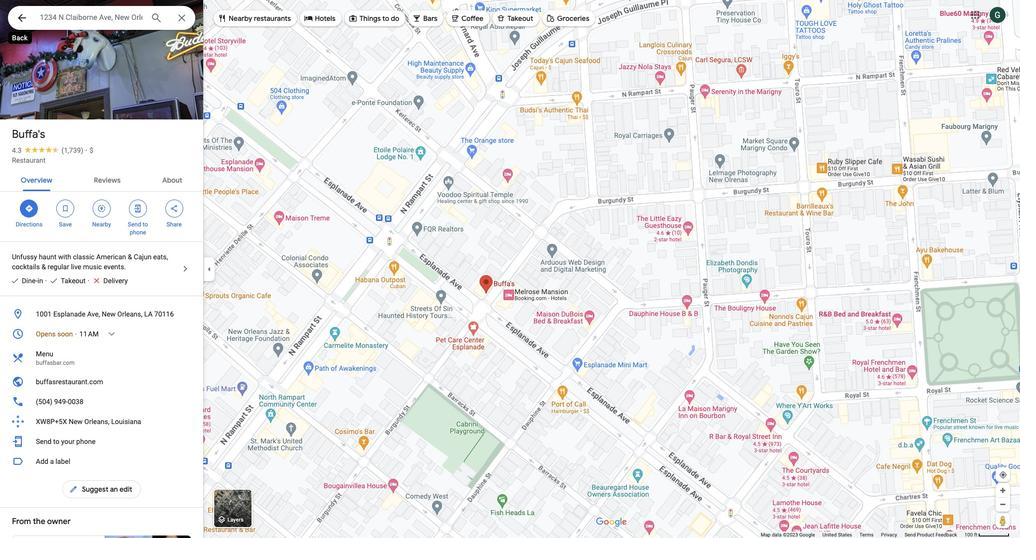 Task type: vqa. For each thing, say whether or not it's contained in the screenshot.
right the place
no



Task type: describe. For each thing, give the bounding box(es) containing it.
949-
[[54, 398, 68, 406]]

no delivery group
[[88, 276, 128, 286]]

things
[[360, 14, 381, 23]]


[[97, 203, 106, 214]]

1,050 photos
[[25, 99, 71, 108]]

label
[[56, 458, 70, 466]]

soon
[[57, 330, 73, 338]]

100 ft
[[965, 533, 978, 538]]

send to your phone
[[36, 438, 96, 446]]

phone inside send to your phone button
[[76, 438, 96, 446]]

 search field
[[8, 6, 195, 32]]

dine-
[[22, 277, 37, 285]]

layers
[[228, 517, 244, 524]]

with
[[58, 253, 71, 261]]

united
[[823, 533, 837, 538]]

actions for buffa's region
[[0, 192, 203, 242]]

send for send to phone
[[128, 221, 141, 228]]

about
[[162, 176, 182, 185]]

united states
[[823, 533, 852, 538]]

100
[[965, 533, 973, 538]]

show open hours for the week image
[[107, 330, 116, 339]]

zoom in image
[[999, 487, 1007, 495]]

terms
[[860, 533, 874, 538]]

send for send to your phone
[[36, 438, 51, 446]]

reviews
[[94, 176, 121, 185]]

xw8p+5x
[[36, 418, 67, 426]]

regular
[[48, 263, 69, 271]]


[[69, 484, 78, 495]]

 nearby restaurants
[[218, 13, 291, 24]]

send for send product feedback
[[905, 533, 916, 538]]

restaurant button
[[12, 155, 46, 165]]

classic
[[73, 253, 95, 261]]

united states button
[[823, 532, 852, 539]]

louisiana
[[111, 418, 141, 426]]

events.
[[104, 263, 126, 271]]

send product feedback button
[[905, 532, 957, 539]]

la
[[144, 310, 153, 318]]

· for takeout
[[45, 277, 47, 285]]


[[133, 203, 142, 214]]

to for send to phone
[[143, 221, 148, 228]]

opens
[[36, 330, 56, 338]]

1001 esplanade ave, new orleans, la 70116
[[36, 310, 174, 318]]

buffasbar.com
[[36, 360, 75, 367]]

nearby inside " nearby restaurants"
[[229, 14, 252, 23]]

your
[[61, 438, 75, 446]]

google account: greg robinson  
(robinsongreg175@gmail.com) image
[[990, 7, 1006, 23]]

privacy
[[881, 533, 897, 538]]

1 horizontal spatial &
[[128, 253, 132, 261]]

tab list inside google maps element
[[0, 167, 203, 191]]

 button
[[8, 6, 36, 32]]

overview button
[[13, 167, 60, 191]]

phone inside the send to phone
[[130, 229, 146, 236]]

hotels
[[315, 14, 336, 23]]

restaurant
[[12, 156, 46, 164]]

11 am
[[79, 330, 99, 338]]

ave,
[[87, 310, 100, 318]]

· $
[[85, 146, 93, 154]]

serves dine-in group
[[6, 276, 43, 286]]

menu buffasbar.com
[[36, 350, 75, 367]]

1,050 photos button
[[7, 95, 75, 112]]

send to your phone button
[[0, 432, 203, 452]]

from the owner
[[12, 517, 71, 527]]

menu
[[36, 350, 53, 358]]

1,739 reviews element
[[61, 146, 83, 154]]

add
[[36, 458, 48, 466]]

in
[[37, 277, 43, 285]]

show street view coverage image
[[996, 514, 1010, 529]]

google maps element
[[0, 0, 1020, 539]]


[[304, 13, 313, 24]]

(504) 949-0038 button
[[0, 392, 203, 412]]

©2023
[[783, 533, 798, 538]]

1234 N Claiborne Ave, New Orleans, LA 70116 field
[[8, 6, 195, 30]]

takeout inside group
[[61, 277, 86, 285]]

directions
[[16, 221, 43, 228]]

edit
[[120, 485, 132, 494]]

collapse side panel image
[[204, 264, 215, 275]]

add a label
[[36, 458, 70, 466]]



Task type: locate. For each thing, give the bounding box(es) containing it.
1001 esplanade ave, new orleans, la 70116 button
[[0, 304, 203, 324]]

share
[[167, 221, 182, 228]]

new right the ave,
[[102, 310, 116, 318]]

to for send to your phone
[[53, 438, 59, 446]]

1001
[[36, 310, 52, 318]]

send down the  at the left top of the page
[[128, 221, 141, 228]]

xw8p+5x new orleans, louisiana button
[[0, 412, 203, 432]]

$
[[89, 146, 93, 154]]

xw8p+5x new orleans, louisiana
[[36, 418, 141, 426]]

orleans, left la
[[117, 310, 143, 318]]


[[61, 203, 70, 214]]

buffa's
[[12, 128, 45, 141]]

0038
[[68, 398, 83, 406]]

delivery
[[103, 277, 128, 285]]

takeout right 
[[508, 14, 533, 23]]

1 horizontal spatial send
[[128, 221, 141, 228]]

to left do
[[383, 14, 389, 23]]

haunt
[[39, 253, 56, 261]]

new inside button
[[102, 310, 116, 318]]

send inside "send product feedback" button
[[905, 533, 916, 538]]

0 vertical spatial nearby
[[229, 14, 252, 23]]

70116
[[154, 310, 174, 318]]

& left 'cajun'
[[128, 253, 132, 261]]

1 vertical spatial &
[[42, 263, 46, 271]]

music
[[83, 263, 102, 271]]

1 vertical spatial orleans,
[[84, 418, 110, 426]]

to
[[383, 14, 389, 23], [143, 221, 148, 228], [53, 438, 59, 446]]

takeout down live
[[61, 277, 86, 285]]

an
[[110, 485, 118, 494]]

suggest
[[82, 485, 108, 494]]

cocktails
[[12, 263, 40, 271]]


[[412, 13, 421, 24]]

product
[[917, 533, 935, 538]]

(504) 949-0038
[[36, 398, 83, 406]]

google
[[799, 533, 815, 538]]

cajun
[[134, 253, 152, 261]]

footer
[[761, 532, 965, 539]]

opens soon ⋅ 11 am
[[36, 330, 99, 338]]

· right the "in"
[[45, 277, 47, 285]]

4.3
[[12, 146, 22, 154]]

1 horizontal spatial to
[[143, 221, 148, 228]]

1 vertical spatial takeout
[[61, 277, 86, 285]]

· left price: inexpensive element
[[85, 146, 87, 154]]

new
[[102, 310, 116, 318], [69, 418, 83, 426]]

0 horizontal spatial phone
[[76, 438, 96, 446]]

1 vertical spatial new
[[69, 418, 83, 426]]

1,050
[[25, 99, 45, 108]]

information for buffa's region
[[0, 304, 203, 452]]

save
[[59, 221, 72, 228]]

0 vertical spatial new
[[102, 310, 116, 318]]

to left your
[[53, 438, 59, 446]]


[[25, 203, 34, 214]]

0 horizontal spatial takeout
[[61, 277, 86, 285]]

· inside no delivery group
[[88, 277, 89, 285]]


[[16, 11, 28, 25]]

feedback
[[936, 533, 957, 538]]

offers takeout group
[[45, 276, 86, 286]]

zoom out image
[[999, 501, 1007, 509]]

⋅
[[75, 330, 78, 338]]

orleans, inside 1001 esplanade ave, new orleans, la 70116 button
[[117, 310, 143, 318]]

add a label button
[[0, 452, 203, 472]]

· for delivery
[[88, 277, 89, 285]]

footer inside google maps element
[[761, 532, 965, 539]]

(504)
[[36, 398, 52, 406]]

coffee
[[462, 14, 484, 23]]

0 horizontal spatial &
[[42, 263, 46, 271]]

the
[[33, 517, 45, 527]]

 hotels
[[304, 13, 336, 24]]

buffa's main content
[[0, 0, 203, 539]]

footer containing map data ©2023 google
[[761, 532, 965, 539]]

to inside the  things to do
[[383, 14, 389, 23]]

nearby down 
[[92, 221, 111, 228]]

2 vertical spatial to
[[53, 438, 59, 446]]

unfussy haunt with classic american & cajun eats, cocktails & regular live music events.
[[12, 253, 168, 271]]


[[218, 13, 227, 24]]

1 vertical spatial nearby
[[92, 221, 111, 228]]

tab list
[[0, 167, 203, 191]]

None field
[[40, 11, 142, 23]]

2 vertical spatial send
[[905, 533, 916, 538]]

2 horizontal spatial to
[[383, 14, 389, 23]]


[[349, 13, 358, 24]]

 things to do
[[349, 13, 399, 24]]

1 vertical spatial send
[[36, 438, 51, 446]]

american
[[96, 253, 126, 261]]

price: inexpensive element
[[89, 146, 93, 154]]

0 horizontal spatial to
[[53, 438, 59, 446]]

states
[[838, 533, 852, 538]]

& down haunt
[[42, 263, 46, 271]]

0 horizontal spatial new
[[69, 418, 83, 426]]

to inside the send to phone
[[143, 221, 148, 228]]

 groceries
[[546, 13, 590, 24]]

show your location image
[[999, 471, 1008, 480]]

data
[[772, 533, 782, 538]]

nearby right 
[[229, 14, 252, 23]]

1 horizontal spatial new
[[102, 310, 116, 318]]

hours image
[[12, 328, 24, 340]]

0 vertical spatial orleans,
[[117, 310, 143, 318]]

· down music
[[88, 277, 89, 285]]

dine-in
[[22, 277, 43, 285]]

1 vertical spatial phone
[[76, 438, 96, 446]]

unfussy
[[12, 253, 37, 261]]

0 horizontal spatial orleans,
[[84, 418, 110, 426]]

orleans,
[[117, 310, 143, 318], [84, 418, 110, 426]]

takeout
[[508, 14, 533, 23], [61, 277, 86, 285]]

to left share
[[143, 221, 148, 228]]

send up add
[[36, 438, 51, 446]]

(1,739)
[[61, 146, 83, 154]]

esplanade
[[53, 310, 85, 318]]

0 vertical spatial to
[[383, 14, 389, 23]]

0 horizontal spatial send
[[36, 438, 51, 446]]

new down 0038
[[69, 418, 83, 426]]

nearby inside "actions for buffa's" region
[[92, 221, 111, 228]]

1 horizontal spatial orleans,
[[117, 310, 143, 318]]

phone down the  at the left top of the page
[[130, 229, 146, 236]]

photo of buffa's image
[[0, 0, 203, 195]]

owner
[[47, 517, 71, 527]]

reviews button
[[86, 167, 129, 191]]

send inside the send to phone
[[128, 221, 141, 228]]

groceries
[[557, 14, 590, 23]]

phone
[[130, 229, 146, 236], [76, 438, 96, 446]]

takeout inside  takeout
[[508, 14, 533, 23]]

0 vertical spatial phone
[[130, 229, 146, 236]]

buffasrestaurant.com link
[[0, 372, 203, 392]]

1 vertical spatial to
[[143, 221, 148, 228]]

0 vertical spatial &
[[128, 253, 132, 261]]

none field inside 1234 n claiborne ave, new orleans, la 70116 field
[[40, 11, 142, 23]]

a
[[50, 458, 54, 466]]

restaurants
[[254, 14, 291, 23]]

0 horizontal spatial nearby
[[92, 221, 111, 228]]

4.3 stars image
[[22, 146, 61, 153]]

· inside offers takeout group
[[45, 277, 47, 285]]

terms button
[[860, 532, 874, 539]]

ft
[[974, 533, 978, 538]]

1 horizontal spatial phone
[[130, 229, 146, 236]]

eats,
[[153, 253, 168, 261]]

tab list containing overview
[[0, 167, 203, 191]]


[[546, 13, 555, 24]]

1 horizontal spatial nearby
[[229, 14, 252, 23]]

1 horizontal spatial takeout
[[508, 14, 533, 23]]


[[497, 13, 506, 24]]

to inside button
[[53, 438, 59, 446]]

send
[[128, 221, 141, 228], [36, 438, 51, 446], [905, 533, 916, 538]]

privacy button
[[881, 532, 897, 539]]

orleans, up send to your phone button
[[84, 418, 110, 426]]

orleans, inside xw8p+5x new orleans, louisiana button
[[84, 418, 110, 426]]

do
[[391, 14, 399, 23]]

0 vertical spatial takeout
[[508, 14, 533, 23]]

bars
[[423, 14, 438, 23]]

 suggest an edit
[[69, 484, 132, 495]]

phone right your
[[76, 438, 96, 446]]

live
[[71, 263, 81, 271]]

map
[[761, 533, 771, 538]]

new inside button
[[69, 418, 83, 426]]

&
[[128, 253, 132, 261], [42, 263, 46, 271]]


[[170, 203, 179, 214]]

 coffee
[[451, 13, 484, 24]]

buffasrestaurant.com
[[36, 378, 103, 386]]

send left product
[[905, 533, 916, 538]]

send to phone
[[128, 221, 148, 236]]


[[451, 13, 460, 24]]

send inside send to your phone button
[[36, 438, 51, 446]]

about button
[[154, 167, 190, 191]]

0 vertical spatial send
[[128, 221, 141, 228]]

2 horizontal spatial send
[[905, 533, 916, 538]]



